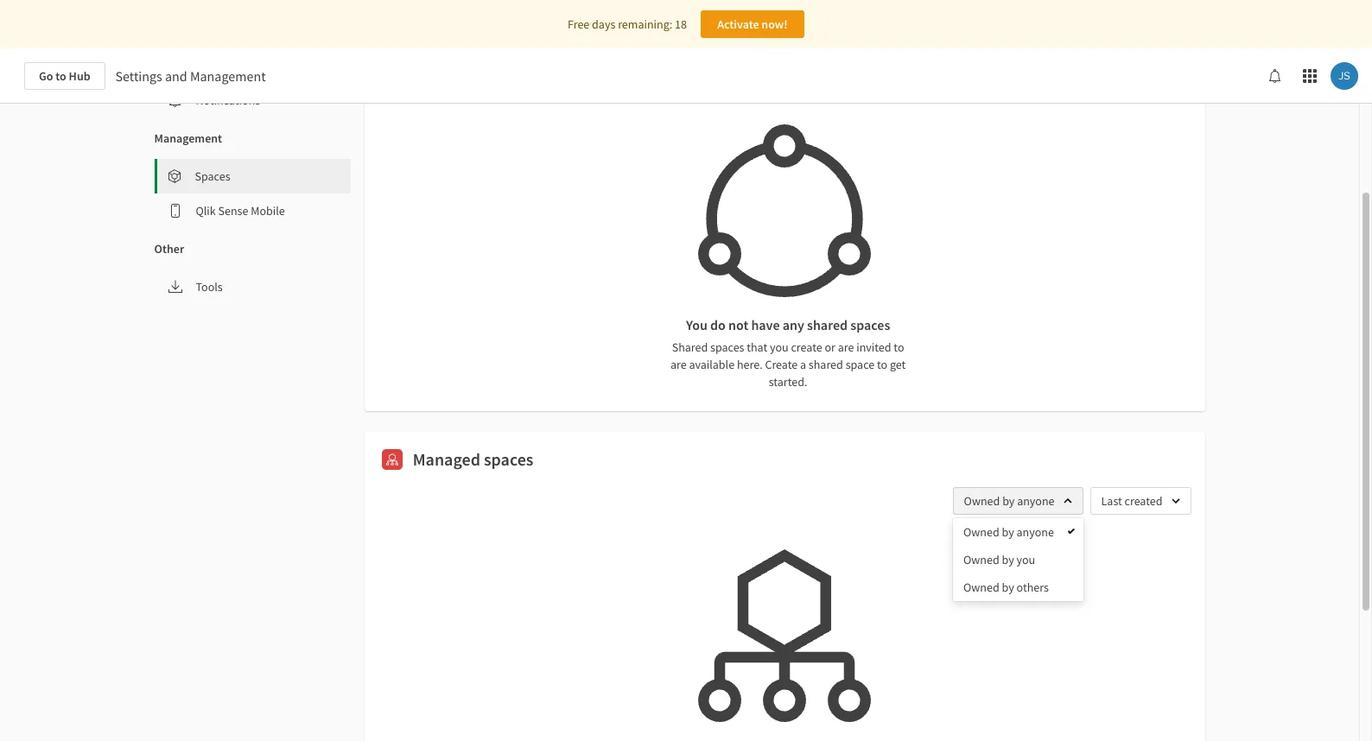 Task type: locate. For each thing, give the bounding box(es) containing it.
you up others
[[1017, 552, 1036, 568]]

1 horizontal spatial to
[[877, 357, 888, 373]]

shared
[[672, 340, 708, 355]]

tools link
[[154, 270, 351, 304]]

a
[[801, 357, 807, 373]]

0 horizontal spatial to
[[56, 68, 66, 84]]

1 horizontal spatial you
[[1017, 552, 1036, 568]]

spaces
[[851, 316, 891, 334], [711, 340, 745, 355], [484, 449, 534, 470]]

0 vertical spatial are
[[838, 340, 855, 355]]

2 vertical spatial spaces
[[484, 449, 534, 470]]

list box
[[954, 519, 1084, 602]]

and
[[165, 67, 187, 85]]

management
[[190, 67, 266, 85], [154, 131, 222, 146]]

are
[[838, 340, 855, 355], [671, 357, 687, 373]]

owned
[[964, 494, 1001, 509], [964, 525, 1000, 540], [964, 552, 1000, 568], [964, 580, 1000, 596]]

management up the notifications on the top
[[190, 67, 266, 85]]

shared down or
[[809, 357, 844, 373]]

2 owned by anyone from the top
[[964, 525, 1055, 540]]

1 vertical spatial anyone
[[1017, 525, 1055, 540]]

by inside "owned by anyone" field
[[1003, 494, 1015, 509]]

you up create
[[770, 340, 789, 355]]

other
[[154, 241, 184, 257]]

0 vertical spatial owned by anyone
[[964, 494, 1055, 509]]

you inside list box
[[1017, 552, 1036, 568]]

owned by anyone
[[964, 494, 1055, 509], [964, 525, 1055, 540]]

1 owned from the top
[[964, 494, 1001, 509]]

you do not have any shared spaces shared spaces that you create or are invited to are available here. create a shared space to get started.
[[671, 316, 906, 390]]

invited
[[857, 340, 892, 355]]

space
[[846, 357, 875, 373]]

sense
[[218, 203, 248, 219]]

free
[[568, 16, 590, 32]]

1 vertical spatial shared
[[809, 357, 844, 373]]

list box containing owned by anyone
[[954, 519, 1084, 602]]

0 horizontal spatial are
[[671, 357, 687, 373]]

or
[[825, 340, 836, 355]]

remaining:
[[618, 16, 673, 32]]

spaces up available
[[711, 340, 745, 355]]

1 vertical spatial you
[[1017, 552, 1036, 568]]

1 vertical spatial spaces
[[711, 340, 745, 355]]

to right go
[[56, 68, 66, 84]]

anyone down "owned by anyone" field on the right bottom of page
[[1017, 525, 1055, 540]]

any
[[783, 316, 805, 334]]

go to hub link
[[24, 62, 105, 90]]

2 horizontal spatial to
[[894, 340, 905, 355]]

go to hub
[[39, 68, 90, 84]]

1 vertical spatial management
[[154, 131, 222, 146]]

qlik sense mobile link
[[154, 194, 351, 228]]

spaces right managed
[[484, 449, 534, 470]]

0 horizontal spatial you
[[770, 340, 789, 355]]

by
[[1003, 494, 1015, 509], [1002, 525, 1015, 540], [1002, 552, 1015, 568], [1002, 580, 1015, 596]]

do
[[711, 316, 726, 334]]

2 owned from the top
[[964, 525, 1000, 540]]

0 vertical spatial to
[[56, 68, 66, 84]]

are right or
[[838, 340, 855, 355]]

hub
[[69, 68, 90, 84]]

owned by anyone inside "owned by anyone" field
[[964, 494, 1055, 509]]

management up spaces
[[154, 131, 222, 146]]

owned by others
[[964, 580, 1049, 596]]

0 vertical spatial spaces
[[851, 316, 891, 334]]

shared up or
[[807, 316, 848, 334]]

1 horizontal spatial are
[[838, 340, 855, 355]]

to up get at the right of page
[[894, 340, 905, 355]]

spaces up invited
[[851, 316, 891, 334]]

shared
[[807, 316, 848, 334], [809, 357, 844, 373]]

you
[[770, 340, 789, 355], [1017, 552, 1036, 568]]

qlik
[[196, 203, 216, 219]]

0 vertical spatial anyone
[[1018, 494, 1055, 509]]

spaces
[[195, 169, 230, 184]]

anyone
[[1018, 494, 1055, 509], [1017, 525, 1055, 540]]

1 owned by anyone from the top
[[964, 494, 1055, 509]]

available
[[689, 357, 735, 373]]

anyone inside field
[[1018, 494, 1055, 509]]

1 vertical spatial are
[[671, 357, 687, 373]]

are down shared on the top
[[671, 357, 687, 373]]

1 vertical spatial to
[[894, 340, 905, 355]]

0 vertical spatial shared
[[807, 316, 848, 334]]

managed spaces main content
[[0, 0, 1373, 742]]

anyone up owned by you
[[1018, 494, 1055, 509]]

to left get at the right of page
[[877, 357, 888, 373]]

to
[[56, 68, 66, 84], [894, 340, 905, 355], [877, 357, 888, 373]]

0 vertical spatial management
[[190, 67, 266, 85]]

1 vertical spatial owned by anyone
[[964, 525, 1055, 540]]

0 vertical spatial you
[[770, 340, 789, 355]]

now!
[[762, 16, 788, 32]]



Task type: vqa. For each thing, say whether or not it's contained in the screenshot.
18
yes



Task type: describe. For each thing, give the bounding box(es) containing it.
mobile
[[251, 203, 285, 219]]

owned inside "owned by anyone" field
[[964, 494, 1001, 509]]

1 horizontal spatial spaces
[[711, 340, 745, 355]]

create
[[791, 340, 823, 355]]

not
[[729, 316, 749, 334]]

list box inside managed spaces main content
[[954, 519, 1084, 602]]

owned by you
[[964, 552, 1036, 568]]

activate now!
[[718, 16, 788, 32]]

Owned by anyone field
[[953, 488, 1084, 515]]

2 vertical spatial to
[[877, 357, 888, 373]]

0 horizontal spatial spaces
[[484, 449, 534, 470]]

settings and management
[[115, 67, 266, 85]]

notifications link
[[154, 83, 351, 118]]

create
[[765, 357, 798, 373]]

2 horizontal spatial spaces
[[851, 316, 891, 334]]

qlik sense mobile
[[196, 203, 285, 219]]

started.
[[769, 374, 808, 390]]

that
[[747, 340, 768, 355]]

4 owned from the top
[[964, 580, 1000, 596]]

days
[[592, 16, 616, 32]]

spaces link
[[157, 159, 351, 194]]

you
[[686, 316, 708, 334]]

have
[[752, 316, 780, 334]]

3 owned from the top
[[964, 552, 1000, 568]]

18
[[675, 16, 687, 32]]

others
[[1017, 580, 1049, 596]]

free days remaining: 18
[[568, 16, 687, 32]]

settings
[[115, 67, 162, 85]]

get
[[890, 357, 906, 373]]

you inside you do not have any shared spaces shared spaces that you create or are invited to are available here. create a shared space to get started.
[[770, 340, 789, 355]]

tools
[[196, 279, 223, 295]]

management inside managed spaces main content
[[154, 131, 222, 146]]

go
[[39, 68, 53, 84]]

here.
[[737, 357, 763, 373]]

notifications
[[196, 93, 260, 108]]

activate now! link
[[701, 10, 805, 38]]

activate
[[718, 16, 760, 32]]

managed spaces
[[413, 449, 534, 470]]

managed
[[413, 449, 481, 470]]



